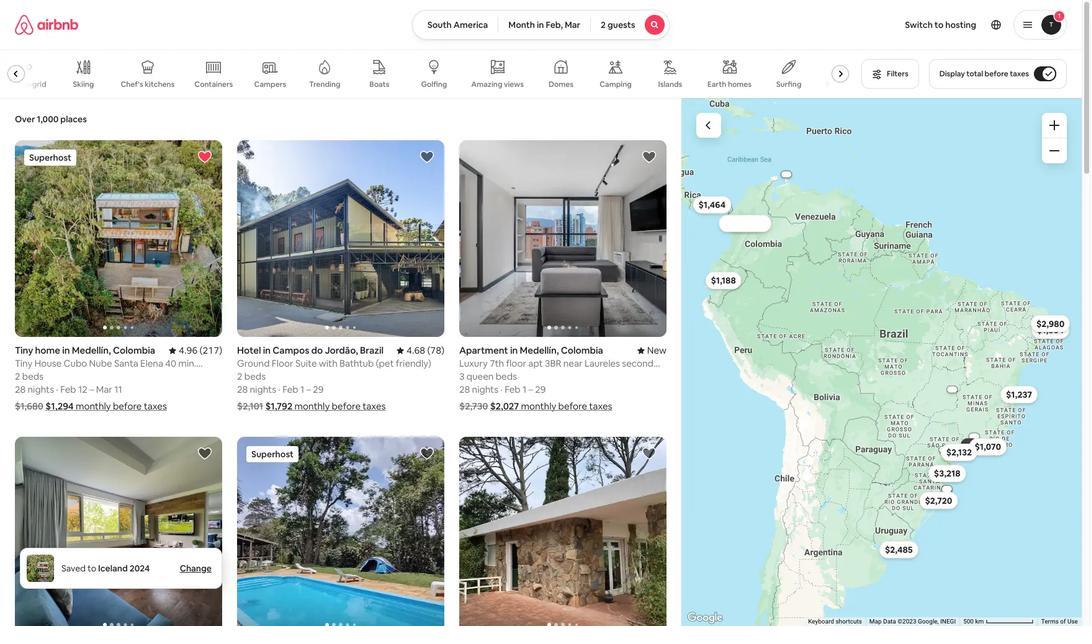 Task type: describe. For each thing, give the bounding box(es) containing it.
inegi
[[941, 619, 957, 626]]

$1,070 button
[[970, 438, 1008, 456]]

$2,485 button
[[880, 541, 919, 559]]

to for hosting
[[935, 19, 944, 30]]

keyboard shortcuts button
[[809, 618, 863, 627]]

zoom out image
[[1050, 146, 1060, 156]]

south
[[428, 19, 452, 30]]

golfing
[[421, 80, 447, 89]]

google image
[[685, 611, 726, 627]]

monthly for nights
[[76, 401, 111, 413]]

tiny home in medellín, colombia
[[15, 345, 155, 357]]

$1,792 button
[[959, 441, 984, 448]]

$2,027 inside button
[[732, 218, 759, 229]]

$2,132 button
[[942, 444, 979, 461]]

4.68
[[407, 345, 426, 357]]

chef's kitchens
[[121, 80, 175, 89]]

28 inside 3 queen beds 28 nights · feb 1 – 29 $2,730 $2,027 monthly before taxes
[[460, 384, 470, 396]]

month in feb, mar
[[509, 19, 581, 30]]

taxes inside 2 beds 28 nights · feb 12 – mar 11 $1,680 $1,294 monthly before taxes
[[144, 401, 167, 413]]

to for iceland
[[88, 563, 96, 575]]

hotel in campos do jordão, brazil ground floor suite with bathtub (pet friendly) 2 beds 28 nights · feb 1 – 29 $2,101 $1,792 monthly before taxes
[[237, 345, 431, 413]]

28 inside 2 beds 28 nights · feb 12 – mar 11 $1,680 $1,294 monthly before taxes
[[15, 384, 26, 396]]

with
[[319, 358, 338, 370]]

$2,980
[[1038, 318, 1066, 329]]

rooms
[[853, 80, 875, 89]]

apartment in medellín, colombia
[[460, 345, 604, 357]]

taxes inside 3 queen beds 28 nights · feb 1 – 29 $2,730 $2,027 monthly before taxes
[[590, 401, 613, 413]]

monthly inside hotel in campos do jordão, brazil ground floor suite with bathtub (pet friendly) 2 beds 28 nights · feb 1 – 29 $2,101 $1,792 monthly before taxes
[[295, 401, 330, 413]]

private
[[827, 80, 851, 89]]

mar inside 2 beds 28 nights · feb 12 – mar 11 $1,680 $1,294 monthly before taxes
[[96, 384, 112, 396]]

feb inside 2 beds 28 nights · feb 12 – mar 11 $1,680 $1,294 monthly before taxes
[[60, 384, 76, 396]]

add to wishlist: hotel in campos do jordão, brazil image
[[420, 150, 435, 165]]

feb,
[[546, 19, 563, 30]]

display total before taxes button
[[930, 59, 1068, 89]]

in for apartment
[[510, 345, 518, 357]]

500
[[964, 619, 975, 626]]

add to wishlist: apartment in medellín, colombia image
[[642, 150, 657, 165]]

jordão,
[[325, 345, 358, 357]]

11
[[114, 384, 122, 396]]

total
[[967, 69, 984, 79]]

$2,027 button
[[726, 214, 765, 232]]

· inside 3 queen beds 28 nights · feb 1 – 29 $2,730 $2,027 monthly before taxes
[[501, 384, 503, 396]]

remove from wishlist: tiny home in medellín, colombia image
[[198, 150, 212, 165]]

$1,294 inside the $1,294 button
[[724, 217, 752, 229]]

$2,720 button
[[921, 492, 959, 509]]

28 inside hotel in campos do jordão, brazil ground floor suite with bathtub (pet friendly) 2 beds 28 nights · feb 1 – 29 $2,101 $1,792 monthly before taxes
[[237, 384, 248, 396]]

none search field containing south america
[[412, 10, 670, 40]]

floor
[[272, 358, 294, 370]]

$1,834
[[1038, 325, 1065, 336]]

map data ©2023 google, inegi
[[870, 619, 957, 626]]

change
[[180, 563, 212, 575]]

km
[[976, 619, 985, 626]]

views
[[504, 79, 524, 89]]

data
[[884, 619, 897, 626]]

camping
[[600, 80, 632, 89]]

in for hotel
[[263, 345, 271, 357]]

$2,027 inside 3 queen beds 28 nights · feb 1 – 29 $2,730 $2,027 monthly before taxes
[[490, 401, 519, 413]]

before inside 2 beds 28 nights · feb 12 – mar 11 $1,680 $1,294 monthly before taxes
[[113, 401, 142, 413]]

google,
[[919, 619, 940, 626]]

chef's
[[121, 80, 143, 89]]

3
[[460, 371, 465, 383]]

new place to stay image
[[638, 345, 667, 357]]

grid
[[32, 79, 46, 89]]

4.68 (78)
[[407, 345, 445, 357]]

switch to hosting link
[[898, 12, 984, 38]]

trending
[[309, 80, 341, 89]]

zoom in image
[[1050, 120, 1060, 130]]

· inside 2 beds 28 nights · feb 12 – mar 11 $1,680 $1,294 monthly before taxes
[[56, 384, 58, 396]]

nights inside hotel in campos do jordão, brazil ground floor suite with bathtub (pet friendly) 2 beds 28 nights · feb 1 – 29 $2,101 $1,792 monthly before taxes
[[250, 384, 276, 396]]

nights inside 2 beds 28 nights · feb 12 – mar 11 $1,680 $1,294 monthly before taxes
[[28, 384, 54, 396]]

places
[[60, 114, 87, 125]]

off-the-grid
[[3, 79, 46, 89]]

1 colombia from the left
[[113, 345, 155, 357]]

suite
[[296, 358, 317, 370]]

1,000
[[37, 114, 59, 125]]

south america button
[[412, 10, 499, 40]]

campers
[[254, 80, 286, 89]]

mar inside button
[[565, 19, 581, 30]]

500 km button
[[960, 618, 1038, 627]]

display
[[940, 69, 966, 79]]

$2,730
[[460, 401, 488, 413]]

new
[[648, 345, 667, 357]]

monthly for 28
[[521, 401, 557, 413]]

off-
[[3, 79, 18, 89]]

taxes inside hotel in campos do jordão, brazil ground floor suite with bathtub (pet friendly) 2 beds 28 nights · feb 1 – 29 $2,101 $1,792 monthly before taxes
[[363, 401, 386, 413]]

1 button
[[1014, 10, 1068, 40]]

brazil
[[360, 345, 384, 357]]

add to wishlist: apartment in joão pessoa, brazil image
[[198, 447, 212, 462]]

$1,294 inside 2 beds 28 nights · feb 12 – mar 11 $1,680 $1,294 monthly before taxes
[[46, 401, 74, 413]]

3 queen beds 28 nights · feb 1 – 29 $2,730 $2,027 monthly before taxes
[[460, 371, 613, 413]]

use
[[1068, 619, 1079, 626]]

switch to hosting
[[906, 19, 977, 30]]

iceland
[[98, 563, 128, 575]]

4.96
[[179, 345, 198, 357]]

nights inside 3 queen beds 28 nights · feb 1 – 29 $2,730 $2,027 monthly before taxes
[[472, 384, 499, 396]]

boats
[[370, 80, 390, 89]]

2 guests
[[601, 19, 636, 30]]

(78)
[[428, 345, 445, 357]]

$1,464
[[699, 199, 726, 210]]

2 medellín, from the left
[[520, 345, 559, 357]]

1 inside 3 queen beds 28 nights · feb 1 – 29 $2,730 $2,027 monthly before taxes
[[523, 384, 527, 396]]

home
[[35, 345, 60, 357]]

feb inside hotel in campos do jordão, brazil ground floor suite with bathtub (pet friendly) 2 beds 28 nights · feb 1 – 29 $2,101 $1,792 monthly before taxes
[[283, 384, 299, 396]]

1 inside 1 "dropdown button"
[[1059, 12, 1062, 20]]

29 inside hotel in campos do jordão, brazil ground floor suite with bathtub (pet friendly) 2 beds 28 nights · feb 1 – 29 $2,101 $1,792 monthly before taxes
[[313, 384, 324, 396]]

$1,294 button
[[718, 214, 774, 233]]

$1,792 inside button
[[966, 443, 976, 447]]

taxes inside button
[[1011, 69, 1030, 79]]

2 inside hotel in campos do jordão, brazil ground floor suite with bathtub (pet friendly) 2 beds 28 nights · feb 1 – 29 $2,101 $1,792 monthly before taxes
[[237, 371, 243, 383]]

guests
[[608, 19, 636, 30]]



Task type: locate. For each thing, give the bounding box(es) containing it.
2 horizontal spatial –
[[529, 384, 534, 396]]

colombia up 3 queen beds 28 nights · feb 1 – 29 $2,730 $2,027 monthly before taxes
[[561, 345, 604, 357]]

before inside hotel in campos do jordão, brazil ground floor suite with bathtub (pet friendly) 2 beds 28 nights · feb 1 – 29 $2,101 $1,792 monthly before taxes
[[332, 401, 361, 413]]

0 horizontal spatial ·
[[56, 384, 58, 396]]

beds down the tiny
[[22, 371, 44, 383]]

feb left 12
[[60, 384, 76, 396]]

– inside 2 beds 28 nights · feb 12 – mar 11 $1,680 $1,294 monthly before taxes
[[89, 384, 94, 396]]

ground
[[237, 358, 270, 370]]

3 beds from the left
[[496, 371, 517, 383]]

1 inside hotel in campos do jordão, brazil ground floor suite with bathtub (pet friendly) 2 beds 28 nights · feb 1 – 29 $2,101 $1,792 monthly before taxes
[[301, 384, 304, 396]]

29 down 'with'
[[313, 384, 324, 396]]

1 horizontal spatial monthly
[[295, 401, 330, 413]]

$1,188 button
[[706, 272, 742, 289]]

29 inside 3 queen beds 28 nights · feb 1 – 29 $2,730 $2,027 monthly before taxes
[[536, 384, 546, 396]]

monthly down 12
[[76, 401, 111, 413]]

beds inside hotel in campos do jordão, brazil ground floor suite with bathtub (pet friendly) 2 beds 28 nights · feb 1 – 29 $2,101 $1,792 monthly before taxes
[[245, 371, 266, 383]]

tiny
[[15, 345, 33, 357]]

1 horizontal spatial $2,027
[[732, 218, 759, 229]]

terms of use link
[[1042, 619, 1079, 626]]

$2,485
[[886, 544, 914, 556]]

· down the "floor"
[[278, 384, 281, 396]]

0 horizontal spatial beds
[[22, 371, 44, 383]]

$3,218
[[935, 468, 962, 479]]

display total before taxes
[[940, 69, 1030, 79]]

amazing
[[472, 79, 503, 89]]

bathtub
[[340, 358, 374, 370]]

medellín, up 3 queen beds 28 nights · feb 1 – 29 $2,730 $2,027 monthly before taxes
[[520, 345, 559, 357]]

colombia up 11
[[113, 345, 155, 357]]

containers
[[195, 80, 233, 89]]

– inside 3 queen beds 28 nights · feb 1 – 29 $2,730 $2,027 monthly before taxes
[[529, 384, 534, 396]]

– down apartment in medellín, colombia
[[529, 384, 534, 396]]

$1,188
[[712, 275, 737, 286]]

of
[[1061, 619, 1067, 626]]

12
[[78, 384, 87, 396]]

0 horizontal spatial medellín,
[[72, 345, 111, 357]]

·
[[56, 384, 58, 396], [278, 384, 281, 396], [501, 384, 503, 396]]

earth
[[708, 80, 727, 89]]

2 28 from the left
[[237, 384, 248, 396]]

2 inside button
[[601, 19, 606, 30]]

2 monthly from the left
[[295, 401, 330, 413]]

2 horizontal spatial 28
[[460, 384, 470, 396]]

nights up the $2,101
[[250, 384, 276, 396]]

1 horizontal spatial ·
[[278, 384, 281, 396]]

–
[[89, 384, 94, 396], [306, 384, 311, 396], [529, 384, 534, 396]]

2 horizontal spatial feb
[[505, 384, 521, 396]]

2 down the tiny
[[15, 371, 20, 383]]

mar
[[565, 19, 581, 30], [96, 384, 112, 396]]

monthly inside 3 queen beds 28 nights · feb 1 – 29 $2,730 $2,027 monthly before taxes
[[521, 401, 557, 413]]

in inside button
[[537, 19, 544, 30]]

0 horizontal spatial to
[[88, 563, 96, 575]]

$2,027 down $1,464 button
[[732, 218, 759, 229]]

0 horizontal spatial nights
[[28, 384, 54, 396]]

$1,680
[[15, 401, 43, 413]]

amazing views
[[472, 79, 524, 89]]

filters button
[[862, 59, 920, 89]]

feb inside 3 queen beds 28 nights · feb 1 – 29 $2,730 $2,027 monthly before taxes
[[505, 384, 521, 396]]

hotel
[[237, 345, 261, 357]]

skiing
[[73, 80, 94, 89]]

2 for 2 guests
[[601, 19, 606, 30]]

28 down "3"
[[460, 384, 470, 396]]

0 vertical spatial mar
[[565, 19, 581, 30]]

1 horizontal spatial 2
[[237, 371, 243, 383]]

monthly inside 2 beds 28 nights · feb 12 – mar 11 $1,680 $1,294 monthly before taxes
[[76, 401, 111, 413]]

1 feb from the left
[[60, 384, 76, 396]]

1 medellín, from the left
[[72, 345, 111, 357]]

$1,070
[[976, 441, 1002, 453]]

nights up $1,680
[[28, 384, 54, 396]]

$1,792 right the $2,101
[[265, 401, 293, 413]]

google map
showing 31 stays. including 1 saved stay. region
[[682, 98, 1083, 627]]

feb down apartment in medellín, colombia
[[505, 384, 521, 396]]

· inside hotel in campos do jordão, brazil ground floor suite with bathtub (pet friendly) 2 beds 28 nights · feb 1 – 29 $2,101 $1,792 monthly before taxes
[[278, 384, 281, 396]]

1 vertical spatial $2,027
[[490, 401, 519, 413]]

3 – from the left
[[529, 384, 534, 396]]

1 nights from the left
[[28, 384, 54, 396]]

before inside 3 queen beds 28 nights · feb 1 – 29 $2,730 $2,027 monthly before taxes
[[559, 401, 588, 413]]

group
[[0, 50, 875, 98], [15, 140, 222, 337], [237, 140, 652, 337], [460, 140, 875, 337], [15, 437, 222, 627], [237, 437, 445, 627], [460, 437, 667, 627]]

$3,218 button
[[929, 465, 967, 482]]

3 monthly from the left
[[521, 401, 557, 413]]

$2,027 right $2,730
[[490, 401, 519, 413]]

1 horizontal spatial mar
[[565, 19, 581, 30]]

0 vertical spatial to
[[935, 19, 944, 30]]

add to wishlist: home in punta ballena, uruguay image
[[642, 447, 657, 462]]

$1,294 right $1,680
[[46, 401, 74, 413]]

3 28 from the left
[[460, 384, 470, 396]]

to
[[935, 19, 944, 30], [88, 563, 96, 575]]

to right the switch on the top of page
[[935, 19, 944, 30]]

in right home
[[62, 345, 70, 357]]

– down suite
[[306, 384, 311, 396]]

0 horizontal spatial 2
[[15, 371, 20, 383]]

domes
[[549, 80, 574, 89]]

nights
[[28, 384, 54, 396], [250, 384, 276, 396], [472, 384, 499, 396]]

0 horizontal spatial –
[[89, 384, 94, 396]]

terms of use
[[1042, 619, 1079, 626]]

2 nights from the left
[[250, 384, 276, 396]]

1 monthly from the left
[[76, 401, 111, 413]]

2 horizontal spatial ·
[[501, 384, 503, 396]]

in right hotel
[[263, 345, 271, 357]]

$1,237
[[1007, 389, 1033, 400]]

nights down queen
[[472, 384, 499, 396]]

2 inside 2 beds 28 nights · feb 12 – mar 11 $1,680 $1,294 monthly before taxes
[[15, 371, 20, 383]]

1 horizontal spatial colombia
[[561, 345, 604, 357]]

feb
[[60, 384, 76, 396], [283, 384, 299, 396], [505, 384, 521, 396]]

· left 12
[[56, 384, 58, 396]]

$2,720
[[926, 495, 953, 506]]

in right 'apartment'
[[510, 345, 518, 357]]

america
[[454, 19, 488, 30]]

2 – from the left
[[306, 384, 311, 396]]

colombia
[[113, 345, 155, 357], [561, 345, 604, 357]]

1 horizontal spatial 1
[[523, 384, 527, 396]]

2 for 2 beds 28 nights · feb 12 – mar 11 $1,680 $1,294 monthly before taxes
[[15, 371, 20, 383]]

friendly)
[[396, 358, 431, 370]]

2 horizontal spatial nights
[[472, 384, 499, 396]]

2 horizontal spatial 2
[[601, 19, 606, 30]]

1 horizontal spatial 28
[[237, 384, 248, 396]]

switch
[[906, 19, 933, 30]]

2024
[[130, 563, 150, 575]]

campos
[[273, 345, 310, 357]]

· down 'apartment'
[[501, 384, 503, 396]]

2 colombia from the left
[[561, 345, 604, 357]]

28 up $1,680
[[15, 384, 26, 396]]

1 horizontal spatial $1,792
[[966, 443, 976, 447]]

– inside hotel in campos do jordão, brazil ground floor suite with bathtub (pet friendly) 2 beds 28 nights · feb 1 – 29 $2,101 $1,792 monthly before taxes
[[306, 384, 311, 396]]

shortcuts
[[836, 619, 863, 626]]

saved
[[61, 563, 86, 575]]

over
[[15, 114, 35, 125]]

mar right the feb,
[[565, 19, 581, 30]]

2 horizontal spatial monthly
[[521, 401, 557, 413]]

queen
[[467, 371, 494, 383]]

keyboard
[[809, 619, 835, 626]]

1 horizontal spatial nights
[[250, 384, 276, 396]]

0 horizontal spatial $2,027
[[490, 401, 519, 413]]

1 horizontal spatial feb
[[283, 384, 299, 396]]

(217)
[[200, 345, 222, 357]]

$2,132
[[947, 447, 973, 458]]

1 vertical spatial to
[[88, 563, 96, 575]]

2 · from the left
[[278, 384, 281, 396]]

©2023
[[898, 619, 917, 626]]

mar left 11
[[96, 384, 112, 396]]

3 · from the left
[[501, 384, 503, 396]]

2 horizontal spatial 1
[[1059, 12, 1062, 20]]

map
[[870, 619, 882, 626]]

2 down ground
[[237, 371, 243, 383]]

0 horizontal spatial 29
[[313, 384, 324, 396]]

monthly down apartment in medellín, colombia
[[521, 401, 557, 413]]

1 horizontal spatial beds
[[245, 371, 266, 383]]

0 horizontal spatial mar
[[96, 384, 112, 396]]

south america
[[428, 19, 488, 30]]

None search field
[[412, 10, 670, 40]]

2 beds from the left
[[245, 371, 266, 383]]

terms
[[1042, 619, 1060, 626]]

– right 12
[[89, 384, 94, 396]]

feb down the "floor"
[[283, 384, 299, 396]]

1 horizontal spatial 29
[[536, 384, 546, 396]]

0 vertical spatial $2,027
[[732, 218, 759, 229]]

add to wishlist: cottage in jardim mirador, brazil image
[[420, 447, 435, 462]]

0 vertical spatial $1,792
[[265, 401, 293, 413]]

monthly down suite
[[295, 401, 330, 413]]

month
[[509, 19, 535, 30]]

0 horizontal spatial $1,792
[[265, 401, 293, 413]]

1 vertical spatial mar
[[96, 384, 112, 396]]

4.68 out of 5 average rating,  78 reviews image
[[397, 345, 445, 357]]

profile element
[[685, 0, 1068, 50]]

3 nights from the left
[[472, 384, 499, 396]]

beds inside 2 beds 28 nights · feb 12 – mar 11 $1,680 $1,294 monthly before taxes
[[22, 371, 44, 383]]

29 down apartment in medellín, colombia
[[536, 384, 546, 396]]

$1,237 button
[[1002, 386, 1039, 403]]

saved to iceland 2024
[[61, 563, 150, 575]]

month in feb, mar button
[[498, 10, 591, 40]]

change button
[[180, 563, 212, 575]]

4.96 (217)
[[179, 345, 222, 357]]

1 horizontal spatial medellín,
[[520, 345, 559, 357]]

$2,980 button
[[1032, 315, 1071, 332]]

28 up the $2,101
[[237, 384, 248, 396]]

to right saved at bottom
[[88, 563, 96, 575]]

2 29 from the left
[[536, 384, 546, 396]]

medellín,
[[72, 345, 111, 357], [520, 345, 559, 357]]

0 horizontal spatial 1
[[301, 384, 304, 396]]

1 horizontal spatial $1,294
[[724, 217, 752, 229]]

1 vertical spatial $1,792
[[966, 443, 976, 447]]

$2,101
[[237, 401, 263, 413]]

4.96 out of 5 average rating,  217 reviews image
[[169, 345, 222, 357]]

1 vertical spatial $1,294
[[46, 401, 74, 413]]

0 horizontal spatial 28
[[15, 384, 26, 396]]

in for month
[[537, 19, 544, 30]]

$1,294 down $1,464
[[724, 217, 752, 229]]

1 28 from the left
[[15, 384, 26, 396]]

1 29 from the left
[[313, 384, 324, 396]]

0 horizontal spatial feb
[[60, 384, 76, 396]]

beds down ground
[[245, 371, 266, 383]]

islands
[[659, 80, 683, 89]]

1 – from the left
[[89, 384, 94, 396]]

500 km
[[964, 619, 986, 626]]

$1,792 inside hotel in campos do jordão, brazil ground floor suite with bathtub (pet friendly) 2 beds 28 nights · feb 1 – 29 $2,101 $1,792 monthly before taxes
[[265, 401, 293, 413]]

2 beds 28 nights · feb 12 – mar 11 $1,680 $1,294 monthly before taxes
[[15, 371, 167, 413]]

beds inside 3 queen beds 28 nights · feb 1 – 29 $2,730 $2,027 monthly before taxes
[[496, 371, 517, 383]]

3 feb from the left
[[505, 384, 521, 396]]

2 feb from the left
[[283, 384, 299, 396]]

in left the feb,
[[537, 19, 544, 30]]

0 horizontal spatial $1,294
[[46, 401, 74, 413]]

1 horizontal spatial –
[[306, 384, 311, 396]]

in inside hotel in campos do jordão, brazil ground floor suite with bathtub (pet friendly) 2 beds 28 nights · feb 1 – 29 $2,101 $1,792 monthly before taxes
[[263, 345, 271, 357]]

to inside 'profile' element
[[935, 19, 944, 30]]

beds right queen
[[496, 371, 517, 383]]

filters
[[888, 69, 909, 79]]

1 · from the left
[[56, 384, 58, 396]]

medellín, up 12
[[72, 345, 111, 357]]

group containing off-the-grid
[[0, 50, 875, 98]]

2 left guests
[[601, 19, 606, 30]]

0 vertical spatial $1,294
[[724, 217, 752, 229]]

(pet
[[376, 358, 394, 370]]

apartment
[[460, 345, 509, 357]]

0 horizontal spatial colombia
[[113, 345, 155, 357]]

$1,792 up the $2,132
[[966, 443, 976, 447]]

1 beds from the left
[[22, 371, 44, 383]]

1 horizontal spatial to
[[935, 19, 944, 30]]

0 horizontal spatial monthly
[[76, 401, 111, 413]]

2 horizontal spatial beds
[[496, 371, 517, 383]]

private rooms
[[827, 80, 875, 89]]

before inside button
[[985, 69, 1009, 79]]



Task type: vqa. For each thing, say whether or not it's contained in the screenshot.
first 25 from the right
no



